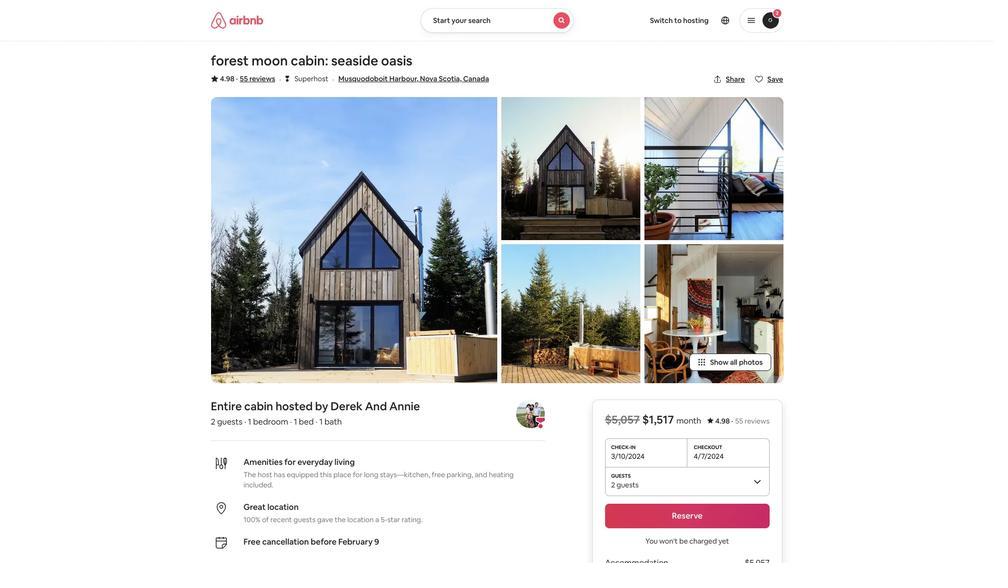 Task type: describe. For each thing, give the bounding box(es) containing it.
to
[[675, 16, 682, 25]]

100%
[[244, 516, 261, 525]]

parking,
[[447, 471, 474, 480]]

1 vertical spatial 4.98
[[716, 417, 731, 426]]

2 inside entire cabin hosted by derek and annie 2 guests · 1 bedroom · 1 bed · 1 bath
[[211, 417, 216, 428]]

· right bed on the left
[[316, 417, 318, 428]]

0 vertical spatial 4.98
[[220, 74, 235, 83]]

1 vertical spatial 55
[[736, 417, 744, 426]]

1 horizontal spatial for
[[353, 471, 363, 480]]

hosted
[[276, 399, 313, 414]]

bed
[[299, 417, 314, 428]]

amenities for everyday living the host has equipped this place for long stays—kitchen, free parking, and heating included.
[[244, 457, 514, 490]]

photos
[[740, 358, 763, 367]]

cabin
[[244, 399, 273, 414]]

of
[[262, 516, 269, 525]]

free
[[244, 537, 261, 548]]

· left 󰀃
[[279, 74, 281, 85]]

you won't be charged yet
[[646, 537, 730, 546]]

forest moon cabin: seaside oasis
[[211, 52, 413, 70]]

cancellation
[[262, 537, 309, 548]]

moon
[[252, 52, 288, 70]]

1 vertical spatial 4.98 · 55 reviews
[[716, 417, 771, 426]]

save button
[[752, 71, 788, 88]]

and
[[475, 471, 488, 480]]

yet
[[719, 537, 730, 546]]

star
[[388, 516, 400, 525]]

place
[[334, 471, 352, 480]]

$1,517
[[643, 413, 675, 427]]

stays—kitchen,
[[380, 471, 430, 480]]

· left bed on the left
[[290, 417, 292, 428]]

harbour,
[[390, 74, 419, 83]]

2 for 2 guests
[[612, 481, 616, 490]]

hosting
[[684, 16, 709, 25]]

wood-fired cedar hot tub. 
soak vibe like a hot bath, cedar vibe like a sauna, smokey vibe like a bonfire. image
[[501, 244, 641, 384]]

recent
[[271, 516, 292, 525]]

entire cabin hosted by derek and annie 2 guests · 1 bedroom · 1 bed · 1 bath
[[211, 399, 420, 428]]

you
[[646, 537, 658, 546]]

show all photos button
[[690, 354, 772, 371]]

heating
[[489, 471, 514, 480]]

start
[[433, 16, 450, 25]]

guests inside entire cabin hosted by derek and annie 2 guests · 1 bedroom · 1 bed · 1 bath
[[217, 417, 243, 428]]

by
[[315, 399, 328, 414]]

show
[[711, 358, 729, 367]]

0 vertical spatial 4.98 · 55 reviews
[[220, 74, 275, 83]]

scotia,
[[439, 74, 462, 83]]

great location 100% of recent guests gave the location a 5-star rating.
[[244, 502, 423, 525]]

derek
[[331, 399, 363, 414]]

charged
[[690, 537, 718, 546]]

0 horizontal spatial location
[[268, 502, 299, 513]]

guests inside great location 100% of recent guests gave the location a 5-star rating.
[[294, 516, 316, 525]]

a
[[376, 516, 379, 525]]

2 1 from the left
[[294, 417, 297, 428]]

oasis
[[381, 52, 413, 70]]

3 1 from the left
[[320, 417, 323, 428]]

0 vertical spatial reviews
[[250, 74, 275, 83]]

1 1 from the left
[[248, 417, 252, 428]]

the
[[335, 516, 346, 525]]

2 button
[[740, 8, 784, 33]]

search
[[469, 16, 491, 25]]

0 horizontal spatial for
[[285, 457, 296, 468]]

2 guests button
[[606, 467, 771, 496]]

guests inside dropdown button
[[617, 481, 639, 490]]

equipped
[[287, 471, 319, 480]]

bath
[[325, 417, 342, 428]]

your
[[452, 16, 467, 25]]

2 guests
[[612, 481, 639, 490]]

· musquodoboit harbour, nova scotia, canada
[[333, 74, 489, 85]]

reserve button
[[606, 504, 771, 529]]

1 horizontal spatial reviews
[[745, 417, 771, 426]]

rating.
[[402, 516, 423, 525]]



Task type: vqa. For each thing, say whether or not it's contained in the screenshot.
55
yes



Task type: locate. For each thing, give the bounding box(es) containing it.
host
[[258, 471, 273, 480]]

4.98 · 55 reviews
[[220, 74, 275, 83], [716, 417, 771, 426]]

start your search button
[[421, 8, 574, 33]]

thoughtfully curated furnishings throughout. image
[[645, 244, 784, 384]]

share
[[726, 75, 745, 84]]

4.98 · 55 reviews up 4/7/2024
[[716, 417, 771, 426]]

the
[[244, 471, 256, 480]]

month
[[677, 416, 702, 427]]

forest
[[211, 52, 249, 70]]

guests down 3/10/2024
[[617, 481, 639, 490]]

switch to hosting
[[650, 16, 709, 25]]

0 horizontal spatial 55
[[240, 74, 248, 83]]

2 vertical spatial 2
[[612, 481, 616, 490]]

location
[[268, 502, 299, 513], [348, 516, 374, 525]]

derek and annie is a superhost. learn more about derek and annie. image
[[516, 400, 545, 429], [516, 400, 545, 429]]

2 inside profile element
[[776, 10, 779, 16]]

musquodoboit harbour, nova scotia, canada button
[[339, 73, 489, 85]]

1 vertical spatial location
[[348, 516, 374, 525]]

$5,057
[[606, 413, 641, 427]]

guests down entire
[[217, 417, 243, 428]]

show all photos
[[711, 358, 763, 367]]

1 horizontal spatial 4.98 · 55 reviews
[[716, 417, 771, 426]]

3/10/2024
[[612, 452, 645, 461]]

0 vertical spatial for
[[285, 457, 296, 468]]

Start your search search field
[[421, 8, 574, 33]]

1 horizontal spatial location
[[348, 516, 374, 525]]

for up the has
[[285, 457, 296, 468]]

0 horizontal spatial guests
[[217, 417, 243, 428]]

55 reviews button
[[240, 74, 275, 84]]

all
[[731, 358, 738, 367]]

$5,057 $1,517 month
[[606, 413, 702, 427]]

the iconic window seat. lounge here. image
[[645, 97, 784, 240]]

switch to hosting link
[[644, 10, 715, 31]]

before
[[311, 537, 337, 548]]

living
[[335, 457, 355, 468]]

great
[[244, 502, 266, 513]]

· down cabin
[[244, 417, 246, 428]]

bedroom
[[253, 417, 288, 428]]

4.98 right month in the right bottom of the page
[[716, 417, 731, 426]]

0 horizontal spatial 4.98
[[220, 74, 235, 83]]

february
[[339, 537, 373, 548]]

2 horizontal spatial guests
[[617, 481, 639, 490]]

this
[[320, 471, 332, 480]]

1 left bed on the left
[[294, 417, 297, 428]]

0 horizontal spatial 1
[[248, 417, 252, 428]]

0 horizontal spatial 2
[[211, 417, 216, 428]]

nova
[[420, 74, 438, 83]]

4.98
[[220, 74, 235, 83], [716, 417, 731, 426]]

share button
[[710, 71, 750, 88]]

2
[[776, 10, 779, 16], [211, 417, 216, 428], [612, 481, 616, 490]]

reviews
[[250, 74, 275, 83], [745, 417, 771, 426]]

free cancellation before february 9
[[244, 537, 380, 548]]

9
[[375, 537, 380, 548]]

included.
[[244, 481, 274, 490]]

gave
[[317, 516, 333, 525]]

0 vertical spatial 55
[[240, 74, 248, 83]]

1 vertical spatial for
[[353, 471, 363, 480]]

forest moon cabin, on the shores of kul'pijuik (petpeswick inlet). 
bienvenue, welcome, pjila'si! image
[[501, 97, 641, 240]]

switch
[[650, 16, 673, 25]]

5-
[[381, 516, 388, 525]]

1 horizontal spatial guests
[[294, 516, 316, 525]]

1 vertical spatial reviews
[[745, 417, 771, 426]]

0 horizontal spatial 4.98 · 55 reviews
[[220, 74, 275, 83]]

2 for 2
[[776, 10, 779, 16]]

and annie
[[365, 399, 420, 414]]

guests left "gave"
[[294, 516, 316, 525]]

for
[[285, 457, 296, 468], [353, 471, 363, 480]]

4.98 down forest at left top
[[220, 74, 235, 83]]

reserve
[[673, 511, 703, 522]]

1 horizontal spatial 55
[[736, 417, 744, 426]]

for left long
[[353, 471, 363, 480]]

long
[[364, 471, 379, 480]]

0 horizontal spatial reviews
[[250, 74, 275, 83]]

guests
[[217, 417, 243, 428], [617, 481, 639, 490], [294, 516, 316, 525]]

seaside
[[331, 52, 379, 70]]

0 vertical spatial guests
[[217, 417, 243, 428]]

1 down cabin
[[248, 417, 252, 428]]

1 horizontal spatial 4.98
[[716, 417, 731, 426]]

musquodoboit
[[339, 74, 388, 83]]

location left a
[[348, 516, 374, 525]]

won't
[[660, 537, 679, 546]]

2 horizontal spatial 1
[[320, 417, 323, 428]]

4/7/2024
[[694, 452, 725, 461]]

2 horizontal spatial 2
[[776, 10, 779, 16]]

superhost
[[295, 74, 329, 83]]

2 vertical spatial guests
[[294, 516, 316, 525]]

forest moon cabin: seaside oasis image 1 image
[[211, 97, 497, 384]]

1 horizontal spatial 2
[[612, 481, 616, 490]]

󰀃
[[285, 74, 289, 83]]

4.98 · 55 reviews down forest at left top
[[220, 74, 275, 83]]

has
[[274, 471, 285, 480]]

1 left "bath"
[[320, 417, 323, 428]]

amenities
[[244, 457, 283, 468]]

be
[[680, 537, 689, 546]]

location up recent
[[268, 502, 299, 513]]

cabin:
[[291, 52, 329, 70]]

start your search
[[433, 16, 491, 25]]

55 down forest at left top
[[240, 74, 248, 83]]

55
[[240, 74, 248, 83], [736, 417, 744, 426]]

· down forest at left top
[[236, 74, 238, 83]]

profile element
[[586, 0, 784, 41]]

1 vertical spatial guests
[[617, 481, 639, 490]]

save
[[768, 75, 784, 84]]

everyday
[[298, 457, 333, 468]]

55 right month in the right bottom of the page
[[736, 417, 744, 426]]

0 vertical spatial location
[[268, 502, 299, 513]]

canada
[[464, 74, 489, 83]]

0 vertical spatial 2
[[776, 10, 779, 16]]

· right month in the right bottom of the page
[[732, 417, 734, 426]]

1 horizontal spatial 1
[[294, 417, 297, 428]]

· right superhost
[[333, 74, 335, 85]]

·
[[236, 74, 238, 83], [279, 74, 281, 85], [333, 74, 335, 85], [244, 417, 246, 428], [290, 417, 292, 428], [316, 417, 318, 428], [732, 417, 734, 426]]

free
[[432, 471, 446, 480]]

entire
[[211, 399, 242, 414]]

1 vertical spatial 2
[[211, 417, 216, 428]]



